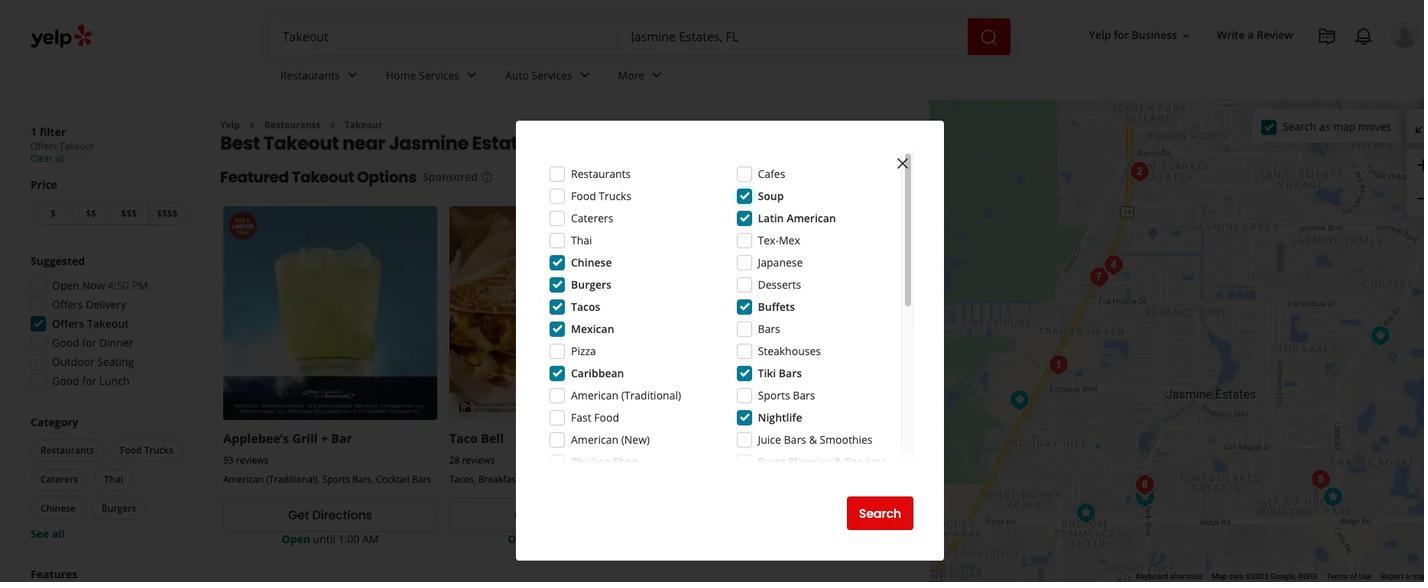 Task type: describe. For each thing, give the bounding box(es) containing it.
burgers button
[[92, 498, 146, 521]]

price group
[[31, 177, 190, 229]]

takeout inside 1 filter offers takeout clear all
[[60, 140, 94, 153]]

buffets
[[758, 300, 795, 314]]

offers inside 1 filter offers takeout clear all
[[31, 140, 57, 153]]

search as map moves
[[1283, 119, 1392, 133]]

report
[[1381, 573, 1404, 581]]

moves
[[1359, 119, 1392, 133]]

trucks inside button
[[144, 444, 174, 457]]

business categories element
[[268, 55, 1419, 99]]

featured takeout options
[[220, 167, 417, 188]]

thai button
[[94, 469, 133, 492]]

cocktail
[[376, 474, 410, 487]]

open now 4:50 pm
[[52, 278, 148, 293]]

(new)
[[621, 433, 650, 447]]

for for business
[[1114, 28, 1129, 42]]

taste of curry image
[[1099, 250, 1129, 280]]

& for bars
[[809, 433, 817, 447]]

google image
[[934, 563, 984, 583]]

services for auto services
[[532, 68, 572, 82]]

expand map image
[[1415, 116, 1425, 135]]

tacos
[[571, 300, 601, 314]]

get directions link for reviews
[[450, 499, 663, 532]]

business
[[1132, 28, 1178, 42]]

map for a
[[1412, 573, 1425, 581]]

$ button
[[34, 202, 72, 226]]

applebee's
[[223, 431, 289, 448]]

restaurants inside search dialog
[[571, 167, 631, 181]]

more link
[[606, 55, 678, 99]]

trucks inside search dialog
[[599, 189, 632, 203]]

thai inside button
[[104, 473, 123, 486]]

chinese inside search dialog
[[571, 255, 612, 270]]

(traditional)
[[621, 388, 681, 403]]

open for until
[[282, 532, 310, 547]]

1:00
[[338, 532, 360, 547]]

yelp for business
[[1089, 28, 1178, 42]]

grill
[[292, 431, 318, 448]]

takeout for best
[[264, 131, 339, 156]]

map
[[1212, 573, 1227, 581]]

projects image
[[1318, 28, 1337, 46]]

a for report
[[1406, 573, 1410, 581]]

estates,
[[472, 131, 544, 156]]

applebee's grill + bar link
[[223, 431, 352, 448]]

directions for reviews
[[539, 507, 599, 524]]

search for search as map moves
[[1283, 119, 1317, 133]]

offers for offers delivery
[[52, 297, 83, 312]]

for for lunch
[[82, 374, 97, 388]]

tex-mex
[[758, 233, 800, 248]]

keyboard shortcuts
[[1137, 573, 1203, 581]]

caterers button
[[31, 469, 88, 492]]

good for good for dinner
[[52, 336, 79, 350]]

terms of use
[[1327, 573, 1372, 581]]

shortcuts
[[1170, 573, 1203, 581]]

0 vertical spatial restaurants link
[[268, 55, 374, 99]]

get directions for reviews
[[514, 507, 599, 524]]

super china chinese restaurant image
[[1306, 465, 1337, 495]]

home services
[[386, 68, 460, 82]]

applebee's grill + bar image
[[1318, 482, 1349, 513]]

american up mex
[[787, 211, 836, 226]]

offers takeout
[[52, 317, 129, 331]]

am
[[362, 532, 379, 547]]

american (new)
[[571, 433, 650, 447]]

see all
[[31, 527, 65, 541]]

write
[[1217, 28, 1245, 42]]

outdoor seating
[[52, 355, 134, 369]]

offers for offers takeout
[[52, 317, 84, 331]]

options
[[357, 167, 417, 188]]

16 chevron right v2 image
[[326, 119, 339, 131]]

services for home services
[[419, 68, 460, 82]]

report a map link
[[1381, 573, 1425, 581]]

©2023
[[1246, 573, 1269, 581]]

planning
[[789, 455, 832, 470]]

tacos,
[[450, 474, 476, 487]]

$$ button
[[72, 202, 110, 226]]

food inside taco bell 28 reviews tacos, breakfast & brunch, fast food
[[586, 474, 608, 487]]

zoom in image
[[1415, 156, 1425, 174]]

pizza
[[571, 344, 596, 359]]

takeout for offers
[[87, 317, 129, 331]]

good for dinner
[[52, 336, 133, 350]]

restaurants inside button
[[41, 444, 94, 457]]

93
[[223, 454, 234, 467]]

seating
[[97, 355, 134, 369]]

brunch,
[[531, 474, 564, 487]]

american up fast food
[[571, 388, 619, 403]]

write a review
[[1217, 28, 1294, 42]]

16 chevron right v2 image
[[246, 119, 258, 131]]

chinese inside button
[[41, 502, 76, 515]]

zoom out image
[[1415, 190, 1425, 208]]

shop
[[613, 455, 639, 470]]

steakhouses
[[758, 344, 821, 359]]

24 chevron down v2 image for restaurants
[[343, 66, 361, 84]]

orchids thai restaurant image
[[1130, 470, 1161, 500]]

1 horizontal spatial chicken
[[702, 461, 736, 474]]

restaurants button
[[31, 440, 104, 463]]

yelp for business button
[[1083, 22, 1199, 49]]

fl
[[548, 131, 566, 156]]

outdoor
[[52, 355, 95, 369]]

notifications image
[[1355, 28, 1373, 46]]

bar
[[331, 431, 352, 448]]

group containing suggested
[[26, 254, 190, 394]]

takeout for featured
[[292, 167, 354, 188]]

delivery
[[86, 297, 126, 312]]

papa johns pizza image
[[1130, 482, 1161, 513]]

mexican
[[571, 322, 614, 336]]

review
[[1257, 28, 1294, 42]]

home
[[386, 68, 416, 82]]

pizza, chicken wings
[[676, 461, 764, 474]]

argento's italian bistro image
[[1084, 262, 1115, 292]]

1 filter offers takeout clear all
[[31, 125, 94, 165]]

good for good for lunch
[[52, 374, 79, 388]]

chicken shop
[[571, 455, 639, 470]]

good for lunch
[[52, 374, 130, 388]]

more
[[618, 68, 645, 82]]

reviews inside applebee's grill + bar 93 reviews american (traditional), sports bars, cocktail bars
[[236, 454, 269, 467]]

food trucks inside button
[[120, 444, 174, 457]]

use
[[1359, 573, 1372, 581]]

until
[[313, 532, 336, 547]]

taco
[[450, 431, 478, 448]]

pm
[[132, 278, 148, 293]]

food trucks inside search dialog
[[571, 189, 632, 203]]

1
[[31, 125, 37, 139]]

smoothies
[[820, 433, 873, 447]]

bars for tiki
[[779, 366, 802, 381]]

24 chevron down v2 image for home services
[[463, 66, 481, 84]]

taco bell image
[[1005, 385, 1035, 416]]

google,
[[1271, 573, 1297, 581]]

now
[[82, 278, 105, 293]]

wings
[[738, 461, 764, 474]]

map region
[[882, 84, 1425, 583]]

yelp for yelp for business
[[1089, 28, 1112, 42]]

yelp link
[[220, 119, 240, 132]]



Task type: locate. For each thing, give the bounding box(es) containing it.
1 horizontal spatial sports
[[758, 388, 790, 403]]

directions down brunch,
[[539, 507, 599, 524]]

2 get directions from the left
[[514, 507, 599, 524]]

takeout down filter
[[60, 140, 94, 153]]

0 vertical spatial chinese
[[571, 255, 612, 270]]

user actions element
[[1077, 19, 1425, 113]]

a
[[1248, 28, 1254, 42], [1406, 573, 1410, 581]]

features
[[31, 567, 77, 582]]

1 vertical spatial thai
[[104, 473, 123, 486]]

get directions
[[288, 507, 372, 524], [514, 507, 599, 524]]

$$$
[[121, 207, 137, 220]]

yelp inside button
[[1089, 28, 1112, 42]]

get directions link for bar
[[223, 499, 437, 532]]

chinese button
[[31, 498, 86, 521]]

1 horizontal spatial reviews
[[462, 454, 495, 467]]

chinese
[[571, 255, 612, 270], [41, 502, 76, 515]]

chicken inside search dialog
[[571, 455, 611, 470]]

0 vertical spatial yelp
[[1089, 28, 1112, 42]]

get directions link down bars,
[[223, 499, 437, 532]]

24 chevron down v2 image inside restaurants link
[[343, 66, 361, 84]]

get directions for bar
[[288, 507, 372, 524]]

search dialog
[[0, 0, 1425, 583]]

thai up burgers button in the bottom left of the page
[[104, 473, 123, 486]]

&
[[809, 433, 817, 447], [835, 455, 843, 470], [522, 474, 528, 487]]

thai inside search dialog
[[571, 233, 592, 248]]

0 horizontal spatial sports
[[322, 474, 350, 487]]

reviews down the applebee's on the left bottom of the page
[[236, 454, 269, 467]]

write a review link
[[1211, 22, 1300, 49]]

mex
[[779, 233, 800, 248]]

pizza,
[[676, 461, 700, 474]]

all inside 1 filter offers takeout clear all
[[55, 152, 65, 165]]

0 horizontal spatial burgers
[[102, 502, 136, 515]]

good up outdoor
[[52, 336, 79, 350]]

latin american
[[758, 211, 836, 226]]

1 vertical spatial yelp
[[220, 119, 240, 132]]

reviews
[[236, 454, 269, 467], [462, 454, 495, 467]]

see all button
[[31, 527, 65, 541]]

28
[[450, 454, 460, 467]]

24 chevron down v2 image left the home
[[343, 66, 361, 84]]

1 vertical spatial restaurants link
[[264, 119, 320, 132]]

trucks
[[599, 189, 632, 203], [144, 444, 174, 457]]

burgers up tacos
[[571, 278, 612, 292]]

2 get from the left
[[514, 507, 536, 524]]

sports left bars,
[[322, 474, 350, 487]]

dinner
[[99, 336, 133, 350]]

0 horizontal spatial get directions link
[[223, 499, 437, 532]]

0 vertical spatial group
[[1407, 149, 1425, 216]]

bars,
[[352, 474, 374, 487]]

get down brunch,
[[514, 507, 536, 524]]

report a map
[[1381, 573, 1425, 581]]

american
[[787, 211, 836, 226], [571, 388, 619, 403], [571, 433, 619, 447], [223, 474, 264, 487]]

price
[[31, 177, 57, 192]]

1 24 chevron down v2 image from the left
[[575, 66, 594, 84]]

0 horizontal spatial caterers
[[41, 473, 78, 486]]

0 vertical spatial map
[[1334, 119, 1356, 133]]

services right the home
[[419, 68, 460, 82]]

services right auto
[[532, 68, 572, 82]]

1 horizontal spatial search
[[1283, 119, 1317, 133]]

1 good from the top
[[52, 336, 79, 350]]

1 vertical spatial good
[[52, 374, 79, 388]]

food inside button
[[120, 444, 142, 457]]

burgers down "thai" button
[[102, 502, 136, 515]]

1 horizontal spatial open
[[282, 532, 310, 547]]

sports down tiki bars
[[758, 388, 790, 403]]

chicken right the pizza,
[[702, 461, 736, 474]]

2 get directions link from the left
[[450, 499, 663, 532]]

chiki churros image
[[1044, 350, 1074, 380]]

0 vertical spatial fast
[[571, 411, 592, 425]]

0 vertical spatial caterers
[[571, 211, 614, 226]]

services down smoothies
[[845, 455, 886, 470]]

offers down filter
[[31, 140, 57, 153]]

0 vertical spatial good
[[52, 336, 79, 350]]

yelp left business
[[1089, 28, 1112, 42]]

all inside "group"
[[52, 527, 65, 541]]

1 vertical spatial for
[[82, 336, 97, 350]]

breakfast
[[479, 474, 519, 487]]

1 horizontal spatial map
[[1412, 573, 1425, 581]]

search for search
[[859, 505, 902, 523]]

search image
[[980, 28, 998, 46]]

thai up tacos
[[571, 233, 592, 248]]

takeout down the delivery
[[87, 317, 129, 331]]

sports inside applebee's grill + bar 93 reviews american (traditional), sports bars, cocktail bars
[[322, 474, 350, 487]]

+
[[321, 431, 328, 448]]

services inside search dialog
[[845, 455, 886, 470]]

restaurants inside business categories element
[[280, 68, 340, 82]]

1 horizontal spatial 24 chevron down v2 image
[[463, 66, 481, 84]]

little greek fresh grill image
[[1366, 321, 1396, 351]]

1 horizontal spatial a
[[1406, 573, 1410, 581]]

2 24 chevron down v2 image from the left
[[463, 66, 481, 84]]

offers
[[31, 140, 57, 153], [52, 297, 83, 312], [52, 317, 84, 331]]

tiki
[[758, 366, 776, 381]]

cafes
[[758, 167, 786, 181]]

bars down steakhouses
[[779, 366, 802, 381]]

0 vertical spatial offers
[[31, 140, 57, 153]]

bars for sports
[[793, 388, 815, 403]]

1 24 chevron down v2 image from the left
[[343, 66, 361, 84]]

0 horizontal spatial 24 chevron down v2 image
[[575, 66, 594, 84]]

for for dinner
[[82, 336, 97, 350]]

1 vertical spatial offers
[[52, 297, 83, 312]]

all right see
[[52, 527, 65, 541]]

0 vertical spatial thai
[[571, 233, 592, 248]]

1 vertical spatial group
[[26, 254, 190, 394]]

1 vertical spatial sports
[[322, 474, 350, 487]]

as
[[1320, 119, 1331, 133]]

mamma mia pizzeria image
[[1129, 471, 1160, 501]]

0 horizontal spatial trucks
[[144, 444, 174, 457]]

0 horizontal spatial yelp
[[220, 119, 240, 132]]

0 horizontal spatial chicken
[[571, 455, 611, 470]]

restaurants link up 16 chevron right v2 icon on the top of the page
[[268, 55, 374, 99]]

1 reviews from the left
[[236, 454, 269, 467]]

2 good from the top
[[52, 374, 79, 388]]

0 horizontal spatial services
[[419, 68, 460, 82]]

burgers inside button
[[102, 502, 136, 515]]

thai
[[571, 233, 592, 248], [104, 473, 123, 486]]

chicken down american (new)
[[571, 455, 611, 470]]

takeout up featured takeout options
[[264, 131, 339, 156]]

open down breakfast
[[508, 532, 537, 547]]

1 horizontal spatial yelp
[[1089, 28, 1112, 42]]

sports inside search dialog
[[758, 388, 790, 403]]

yelp for yelp link
[[220, 119, 240, 132]]

clear all link
[[31, 152, 65, 165]]

yelp left 16 chevron right v2 image
[[220, 119, 240, 132]]

burgers inside search dialog
[[571, 278, 612, 292]]

american down fast food
[[571, 433, 619, 447]]

get directions link down brunch,
[[450, 499, 663, 532]]

1 horizontal spatial trucks
[[599, 189, 632, 203]]

event
[[758, 455, 786, 470]]

fast food
[[571, 411, 619, 425]]

0 vertical spatial a
[[1248, 28, 1254, 42]]

1 vertical spatial fast
[[566, 474, 584, 487]]

lunch
[[99, 374, 130, 388]]

map right as
[[1334, 119, 1356, 133]]

0 horizontal spatial directions
[[312, 507, 372, 524]]

2 directions from the left
[[539, 507, 599, 524]]

open for now
[[52, 278, 79, 293]]

burgers
[[571, 278, 612, 292], [102, 502, 136, 515]]

0 vertical spatial burgers
[[571, 278, 612, 292]]

0 vertical spatial trucks
[[599, 189, 632, 203]]

group containing category
[[28, 415, 190, 542]]

get directions link
[[223, 499, 437, 532], [450, 499, 663, 532]]

filter
[[39, 125, 66, 139]]

directions for bar
[[312, 507, 372, 524]]

fast right brunch,
[[566, 474, 584, 487]]

juice
[[758, 433, 781, 447]]

0 horizontal spatial thai
[[104, 473, 123, 486]]

map right report
[[1412, 573, 1425, 581]]

2 horizontal spatial &
[[835, 455, 843, 470]]

$$$$
[[157, 207, 178, 220]]

24 chevron down v2 image
[[343, 66, 361, 84], [463, 66, 481, 84]]

event planning & services
[[758, 455, 886, 470]]

0 horizontal spatial search
[[859, 505, 902, 523]]

a right report
[[1406, 573, 1410, 581]]

(traditional),
[[266, 474, 320, 487]]

0 vertical spatial all
[[55, 152, 65, 165]]

offers down offers delivery
[[52, 317, 84, 331]]

chinese up "see all"
[[41, 502, 76, 515]]

4:50
[[108, 278, 129, 293]]

24 chevron down v2 image inside auto services link
[[575, 66, 594, 84]]

bars right cocktail
[[412, 474, 431, 487]]

& for planning
[[835, 455, 843, 470]]

1 get from the left
[[288, 507, 309, 524]]

24 chevron down v2 image right auto services
[[575, 66, 594, 84]]

24 chevron down v2 image right more
[[648, 66, 666, 84]]

takeout right 16 chevron right v2 icon on the top of the page
[[345, 119, 382, 132]]

all
[[55, 152, 65, 165], [52, 527, 65, 541]]

1 horizontal spatial thai
[[571, 233, 592, 248]]

1 vertical spatial a
[[1406, 573, 1410, 581]]

24 chevron down v2 image
[[575, 66, 594, 84], [648, 66, 666, 84]]

map for as
[[1334, 119, 1356, 133]]

rooster thai sushi image
[[1125, 156, 1155, 187]]

american (traditional)
[[571, 388, 681, 403]]

map data ©2023 google, inegi
[[1212, 573, 1318, 581]]

2 vertical spatial &
[[522, 474, 528, 487]]

near
[[343, 131, 385, 156]]

get directions down brunch,
[[514, 507, 599, 524]]

featured
[[220, 167, 289, 188]]

close image
[[894, 154, 912, 173]]

0 vertical spatial for
[[1114, 28, 1129, 42]]

1 vertical spatial trucks
[[144, 444, 174, 457]]

get down (traditional),
[[288, 507, 309, 524]]

fast inside taco bell 28 reviews tacos, breakfast & brunch, fast food
[[566, 474, 584, 487]]

1 horizontal spatial food trucks
[[571, 189, 632, 203]]

bars down buffets
[[758, 322, 781, 336]]

0 vertical spatial food trucks
[[571, 189, 632, 203]]

caterers inside button
[[41, 473, 78, 486]]

pizza hut image
[[1071, 498, 1102, 529]]

& inside taco bell 28 reviews tacos, breakfast & brunch, fast food
[[522, 474, 528, 487]]

takeout
[[345, 119, 382, 132], [264, 131, 339, 156], [60, 140, 94, 153], [292, 167, 354, 188], [87, 317, 129, 331]]

reviews inside taco bell 28 reviews tacos, breakfast & brunch, fast food
[[462, 454, 495, 467]]

& down smoothies
[[835, 455, 843, 470]]

1 horizontal spatial get directions link
[[450, 499, 663, 532]]

sponsored
[[423, 170, 478, 185]]

1 horizontal spatial 24 chevron down v2 image
[[648, 66, 666, 84]]

0 horizontal spatial 24 chevron down v2 image
[[343, 66, 361, 84]]

2 vertical spatial group
[[28, 415, 190, 542]]

takeout down near
[[292, 167, 354, 188]]

$
[[50, 207, 56, 220]]

2 vertical spatial offers
[[52, 317, 84, 331]]

good down outdoor
[[52, 374, 79, 388]]

restaurants link
[[268, 55, 374, 99], [264, 119, 320, 132]]

get for reviews
[[514, 507, 536, 524]]

16 chevron down v2 image
[[1181, 30, 1193, 42]]

search inside button
[[859, 505, 902, 523]]

restaurants link right 16 chevron right v2 image
[[264, 119, 320, 132]]

a right the write
[[1248, 28, 1254, 42]]

directions up 1:00
[[312, 507, 372, 524]]

0 vertical spatial &
[[809, 433, 817, 447]]

bars
[[758, 322, 781, 336], [779, 366, 802, 381], [793, 388, 815, 403], [784, 433, 807, 447], [412, 474, 431, 487]]

24 chevron down v2 image for auto services
[[575, 66, 594, 84]]

services
[[419, 68, 460, 82], [532, 68, 572, 82], [845, 455, 886, 470]]

a for write
[[1248, 28, 1254, 42]]

terms
[[1327, 573, 1349, 581]]

chinese up tacos
[[571, 255, 612, 270]]

caribbean
[[571, 366, 624, 381]]

0 horizontal spatial reviews
[[236, 454, 269, 467]]

food
[[571, 189, 596, 203], [594, 411, 619, 425], [120, 444, 142, 457], [586, 474, 608, 487]]

0 horizontal spatial chinese
[[41, 502, 76, 515]]

bars inside applebee's grill + bar 93 reviews american (traditional), sports bars, cocktail bars
[[412, 474, 431, 487]]

16 info v2 image
[[481, 171, 493, 184]]

1 horizontal spatial get directions
[[514, 507, 599, 524]]

auto services link
[[493, 55, 606, 99]]

open until 1:00 am
[[282, 532, 379, 547]]

1 vertical spatial search
[[859, 505, 902, 523]]

get for bar
[[288, 507, 309, 524]]

american down 93
[[223, 474, 264, 487]]

fast up american (new)
[[571, 411, 592, 425]]

for down outdoor seating
[[82, 374, 97, 388]]

2 reviews from the left
[[462, 454, 495, 467]]

food trucks button
[[110, 440, 183, 463]]

24 chevron down v2 image inside the home services link
[[463, 66, 481, 84]]

all right clear
[[55, 152, 65, 165]]

get directions up open until 1:00 am
[[288, 507, 372, 524]]

reviews down taco bell link
[[462, 454, 495, 467]]

offers up offers takeout
[[52, 297, 83, 312]]

terms of use link
[[1327, 573, 1372, 581]]

1 get directions from the left
[[288, 507, 372, 524]]

1 directions from the left
[[312, 507, 372, 524]]

2 horizontal spatial open
[[508, 532, 537, 547]]

0 vertical spatial sports
[[758, 388, 790, 403]]

24 chevron down v2 image for more
[[648, 66, 666, 84]]

for inside button
[[1114, 28, 1129, 42]]

caterers inside search dialog
[[571, 211, 614, 226]]

1 horizontal spatial services
[[532, 68, 572, 82]]

takeout link
[[345, 119, 382, 132]]

0 vertical spatial search
[[1283, 119, 1317, 133]]

bars up the nightlife at the right bottom
[[793, 388, 815, 403]]

1 vertical spatial food trucks
[[120, 444, 174, 457]]

open down 'suggested'
[[52, 278, 79, 293]]

taco bell link
[[450, 431, 504, 448]]

group
[[1407, 149, 1425, 216], [26, 254, 190, 394], [28, 415, 190, 542]]

& up the planning
[[809, 433, 817, 447]]

None search field
[[270, 18, 1014, 55]]

0 horizontal spatial a
[[1248, 28, 1254, 42]]

1 horizontal spatial &
[[809, 433, 817, 447]]

open left until
[[282, 532, 310, 547]]

japanese
[[758, 255, 803, 270]]

directions
[[312, 507, 372, 524], [539, 507, 599, 524]]

0 horizontal spatial food trucks
[[120, 444, 174, 457]]

1 vertical spatial chinese
[[41, 502, 76, 515]]

fast inside search dialog
[[571, 411, 592, 425]]

map
[[1334, 119, 1356, 133], [1412, 573, 1425, 581]]

1 get directions link from the left
[[223, 499, 437, 532]]

1 horizontal spatial directions
[[539, 507, 599, 524]]

caterers
[[571, 211, 614, 226], [41, 473, 78, 486]]

data
[[1229, 573, 1244, 581]]

0 horizontal spatial get directions
[[288, 507, 372, 524]]

0 horizontal spatial &
[[522, 474, 528, 487]]

2 24 chevron down v2 image from the left
[[648, 66, 666, 84]]

1 horizontal spatial chinese
[[571, 255, 612, 270]]

for down offers takeout
[[82, 336, 97, 350]]

of
[[1350, 573, 1357, 581]]

auto
[[505, 68, 529, 82]]

bars for juice
[[784, 433, 807, 447]]

0 horizontal spatial open
[[52, 278, 79, 293]]

1 horizontal spatial caterers
[[571, 211, 614, 226]]

for left business
[[1114, 28, 1129, 42]]

1 vertical spatial caterers
[[41, 473, 78, 486]]

0 horizontal spatial map
[[1334, 119, 1356, 133]]

soup
[[758, 189, 784, 203]]

24 chevron down v2 image inside more 'link'
[[648, 66, 666, 84]]

1 horizontal spatial get
[[514, 507, 536, 524]]

taco bell 28 reviews tacos, breakfast & brunch, fast food
[[450, 431, 608, 487]]

2 vertical spatial for
[[82, 374, 97, 388]]

bars right juice
[[784, 433, 807, 447]]

24 chevron down v2 image left auto
[[463, 66, 481, 84]]

1 vertical spatial map
[[1412, 573, 1425, 581]]

1 vertical spatial all
[[52, 527, 65, 541]]

0 horizontal spatial get
[[288, 507, 309, 524]]

sports bars
[[758, 388, 815, 403]]

1 vertical spatial &
[[835, 455, 843, 470]]

get
[[288, 507, 309, 524], [514, 507, 536, 524]]

2 horizontal spatial services
[[845, 455, 886, 470]]

sports
[[758, 388, 790, 403], [322, 474, 350, 487]]

1 vertical spatial burgers
[[102, 502, 136, 515]]

bell
[[481, 431, 504, 448]]

& left brunch,
[[522, 474, 528, 487]]

1 horizontal spatial burgers
[[571, 278, 612, 292]]

tiki bars
[[758, 366, 802, 381]]

american inside applebee's grill + bar 93 reviews american (traditional), sports bars, cocktail bars
[[223, 474, 264, 487]]



Task type: vqa. For each thing, say whether or not it's contained in the screenshot.
Fast Food link
no



